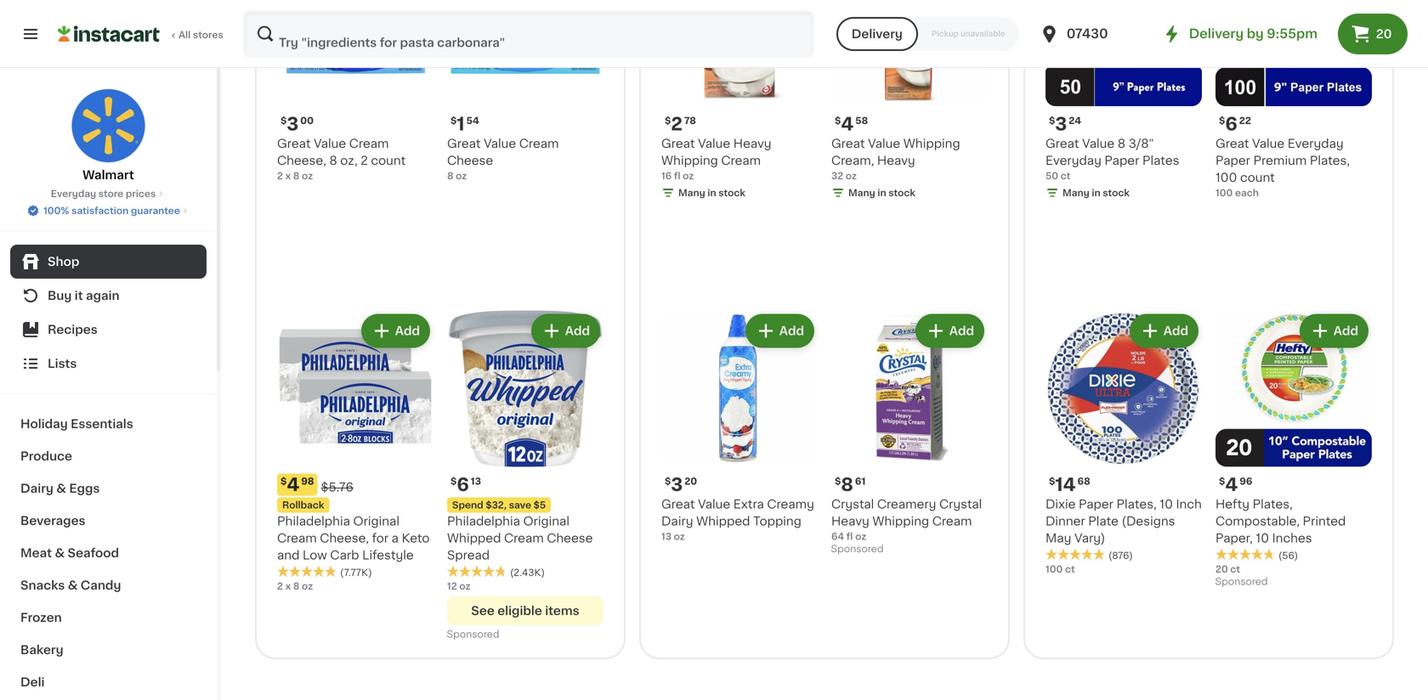 Task type: describe. For each thing, give the bounding box(es) containing it.
4 add from the left
[[949, 325, 974, 337]]

guarantee
[[131, 206, 180, 216]]

stores
[[193, 30, 223, 40]]

beverages link
[[10, 505, 207, 537]]

meat & seafood
[[20, 547, 119, 559]]

cream inside great value cream cheese, 8 oz, 2 count 2 x 8 oz
[[349, 138, 389, 149]]

eggs
[[69, 483, 100, 495]]

in for 3
[[1092, 188, 1101, 197]]

creamery
[[877, 498, 936, 510]]

value for creamy
[[698, 498, 730, 510]]

product group containing 8
[[831, 311, 988, 559]]

cream inside philadelphia original whipped cream cheese spread
[[504, 532, 544, 544]]

$ 6 22
[[1219, 115, 1251, 133]]

service type group
[[836, 17, 1019, 51]]

$ 4 98 $5.76
[[281, 476, 353, 494]]

instacart logo image
[[58, 24, 160, 44]]

many in stock for 3
[[1063, 188, 1130, 197]]

creamy
[[767, 498, 814, 510]]

54
[[466, 116, 479, 125]]

shop
[[48, 256, 79, 268]]

dixie
[[1046, 498, 1076, 510]]

ct for 14
[[1065, 565, 1075, 574]]

see eligible items button
[[447, 597, 604, 625]]

prices
[[126, 189, 156, 199]]

dixie paper plates, 10 inch dinner plate (designs may vary)
[[1046, 498, 1202, 544]]

$ for $ 2 78
[[665, 116, 671, 125]]

oz inside great value cream cheese 8 oz
[[456, 171, 467, 180]]

61
[[855, 477, 866, 486]]

$ 3 00
[[281, 115, 314, 133]]

(876)
[[1109, 551, 1133, 560]]

vary)
[[1075, 532, 1105, 544]]

4 for hefty plates, compostable, printed paper, 10 inches
[[1225, 476, 1238, 494]]

Search field
[[245, 12, 813, 56]]

$5.76
[[321, 481, 353, 493]]

dairy inside great value extra creamy dairy whipped topping 13 oz
[[661, 515, 693, 527]]

00
[[300, 116, 314, 125]]

frozen link
[[10, 602, 207, 634]]

value for cream,
[[868, 138, 900, 149]]

cream,
[[831, 155, 874, 166]]

100%
[[43, 206, 69, 216]]

delivery for delivery by 9:55pm
[[1189, 28, 1244, 40]]

whipping inside great value whipping cream, heavy 32 oz
[[903, 138, 960, 149]]

frozen
[[20, 612, 62, 624]]

$ 4 96
[[1219, 476, 1253, 494]]

produce link
[[10, 440, 207, 473]]

07430
[[1067, 28, 1108, 40]]

everyday inside great value 8 3/8" everyday paper plates 50 ct
[[1046, 155, 1102, 166]]

lists link
[[10, 347, 207, 381]]

oz inside great value cream cheese, 8 oz, 2 count 2 x 8 oz
[[302, 171, 313, 180]]

5 add button from the left
[[1131, 316, 1197, 346]]

paper inside great value 8 3/8" everyday paper plates 50 ct
[[1105, 155, 1140, 166]]

lists
[[48, 358, 77, 370]]

16
[[661, 171, 672, 180]]

plates, inside the dixie paper plates, 10 inch dinner plate (designs may vary)
[[1117, 498, 1157, 510]]

plates
[[1143, 155, 1180, 166]]

heavy inside great value whipping cream, heavy 32 oz
[[877, 155, 915, 166]]

78
[[684, 116, 696, 125]]

8 left oz,
[[329, 155, 337, 166]]

items
[[545, 605, 580, 617]]

lifestyle
[[362, 549, 414, 561]]

snacks & candy link
[[10, 570, 207, 602]]

great value everyday paper premium plates, 100 count 100 each
[[1216, 138, 1350, 197]]

all stores link
[[58, 10, 224, 58]]

3 add button from the left
[[747, 316, 813, 346]]

spend $32, save $5
[[452, 501, 546, 510]]

inch
[[1176, 498, 1202, 510]]

$ for $ 3 20
[[665, 477, 671, 486]]

eligible
[[497, 605, 542, 617]]

cream inside great value cream cheese 8 oz
[[519, 138, 559, 149]]

$ 3 20
[[665, 476, 697, 494]]

cream inside great value heavy whipping cream 16 fl oz
[[721, 155, 761, 166]]

product group containing 6
[[447, 311, 604, 644]]

inches
[[1272, 532, 1312, 544]]

$ for $ 14 68
[[1049, 477, 1055, 486]]

deli link
[[10, 667, 207, 699]]

delivery by 9:55pm
[[1189, 28, 1318, 40]]

2 vertical spatial 100
[[1046, 565, 1063, 574]]

great value extra creamy dairy whipped topping 13 oz
[[661, 498, 814, 541]]

compostable,
[[1216, 515, 1300, 527]]

2 x from the top
[[285, 582, 291, 591]]

sponsored badge image for 4
[[1216, 577, 1267, 587]]

value for paper
[[1252, 138, 1285, 149]]

3 for 6
[[1055, 115, 1067, 133]]

great for plates,
[[1216, 138, 1249, 149]]

9:55pm
[[1267, 28, 1318, 40]]

paper inside the dixie paper plates, 10 inch dinner plate (designs may vary)
[[1079, 498, 1114, 510]]

walmart
[[83, 169, 134, 181]]

heavy inside crystal creamery crystal heavy whipping cream 64 fl oz
[[831, 515, 869, 527]]

philadelphia for $5.76
[[277, 515, 350, 527]]

great for whipped
[[661, 498, 695, 510]]

1 crystal from the left
[[831, 498, 874, 510]]

sponsored badge image for 8
[[831, 545, 883, 555]]

shop link
[[10, 245, 207, 279]]

$ for $ 8 61
[[835, 477, 841, 486]]

seafood
[[68, 547, 119, 559]]

count for 3
[[371, 155, 406, 166]]

in for 2
[[708, 188, 716, 197]]

walmart link
[[71, 88, 146, 184]]

100 ct
[[1046, 565, 1075, 574]]

cheese inside great value cream cheese 8 oz
[[447, 155, 493, 166]]

14
[[1055, 476, 1076, 494]]

store
[[98, 189, 123, 199]]

2 down $ 3 00
[[277, 171, 283, 180]]

product group containing 3
[[661, 311, 818, 543]]

& for dairy
[[56, 483, 66, 495]]

stock for 2
[[719, 188, 745, 197]]

oz inside great value heavy whipping cream 16 fl oz
[[683, 171, 694, 180]]

6 product group from the left
[[1216, 311, 1372, 591]]

oz inside great value extra creamy dairy whipped topping 13 oz
[[674, 532, 685, 541]]

bakery link
[[10, 634, 207, 667]]

fl inside great value heavy whipping cream 16 fl oz
[[674, 171, 681, 180]]

great for 16
[[661, 138, 695, 149]]

beverages
[[20, 515, 85, 527]]

great for 32
[[831, 138, 865, 149]]

4 add button from the left
[[917, 316, 983, 346]]

holiday essentials
[[20, 418, 133, 430]]

whipping inside crystal creamery crystal heavy whipping cream 64 fl oz
[[873, 515, 929, 527]]

10 inside hefty plates, compostable, printed paper, 10 inches
[[1256, 532, 1269, 544]]

meat & seafood link
[[10, 537, 207, 570]]

& for meat
[[55, 547, 65, 559]]

buy it again link
[[10, 279, 207, 313]]

premium
[[1254, 155, 1307, 166]]

2 crystal from the left
[[939, 498, 982, 510]]

$ 6 13
[[451, 476, 481, 494]]

$ for $ 4 96
[[1219, 477, 1225, 486]]

for
[[372, 532, 389, 544]]

again
[[86, 290, 120, 302]]

100% satisfaction guarantee
[[43, 206, 180, 216]]

each
[[1235, 188, 1259, 197]]

delivery for delivery
[[852, 28, 903, 40]]

holiday essentials link
[[10, 408, 207, 440]]

1 add from the left
[[395, 325, 420, 337]]

stock for 4
[[889, 188, 915, 197]]

original for 6
[[523, 515, 570, 527]]

hefty plates, compostable, printed paper, 10 inches
[[1216, 498, 1346, 544]]

07430 button
[[1039, 10, 1141, 58]]

12 oz
[[447, 582, 471, 591]]

plates, inside hefty plates, compostable, printed paper, 10 inches
[[1253, 498, 1293, 510]]

plate
[[1088, 515, 1119, 527]]

keto
[[402, 532, 430, 544]]



Task type: vqa. For each thing, say whether or not it's contained in the screenshot.
Walmart
yes



Task type: locate. For each thing, give the bounding box(es) containing it.
12
[[447, 582, 457, 591]]

philadelphia inside philadelphia original whipped cream cheese spread
[[447, 515, 520, 527]]

1 horizontal spatial cheese
[[547, 532, 593, 544]]

0 horizontal spatial heavy
[[733, 138, 772, 149]]

paper down 3/8"
[[1105, 155, 1140, 166]]

2 vertical spatial 20
[[1216, 565, 1228, 574]]

see
[[471, 605, 495, 617]]

great inside great value cream cheese, 8 oz, 2 count 2 x 8 oz
[[277, 138, 311, 149]]

x inside great value cream cheese, 8 oz, 2 count 2 x 8 oz
[[285, 171, 291, 180]]

value inside great value cream cheese 8 oz
[[484, 138, 516, 149]]

cheese
[[447, 155, 493, 166], [547, 532, 593, 544]]

2 add button from the left
[[533, 316, 598, 346]]

great inside great value cream cheese 8 oz
[[447, 138, 481, 149]]

3 add from the left
[[779, 325, 804, 337]]

0 horizontal spatial 6
[[457, 476, 469, 494]]

$ for $ 4 58
[[835, 116, 841, 125]]

$ inside $ 4 98 $5.76
[[281, 477, 287, 486]]

value inside great value heavy whipping cream 16 fl oz
[[698, 138, 730, 149]]

oz down $ 3 00
[[302, 171, 313, 180]]

paper
[[1105, 155, 1140, 166], [1216, 155, 1251, 166], [1079, 498, 1114, 510]]

fl inside crystal creamery crystal heavy whipping cream 64 fl oz
[[847, 532, 853, 541]]

dinner
[[1046, 515, 1085, 527]]

great up cream,
[[831, 138, 865, 149]]

0 vertical spatial 13
[[471, 477, 481, 486]]

10 down compostable,
[[1256, 532, 1269, 544]]

heavy inside great value heavy whipping cream 16 fl oz
[[733, 138, 772, 149]]

$ left 22
[[1219, 116, 1225, 125]]

2 down and
[[277, 582, 283, 591]]

many down great value heavy whipping cream 16 fl oz
[[678, 188, 705, 197]]

oz right the 64
[[855, 532, 866, 541]]

everyday store prices link
[[51, 187, 166, 201]]

whipping
[[903, 138, 960, 149], [661, 155, 718, 166], [873, 515, 929, 527]]

8 inside great value 8 3/8" everyday paper plates 50 ct
[[1118, 138, 1126, 149]]

8 left 61 at the bottom of the page
[[841, 476, 853, 494]]

$ left 78
[[665, 116, 671, 125]]

8 down and
[[293, 582, 300, 591]]

2 horizontal spatial in
[[1092, 188, 1101, 197]]

1 horizontal spatial whipped
[[696, 515, 750, 527]]

58
[[855, 116, 868, 125]]

delivery inside button
[[852, 28, 903, 40]]

great value 8 3/8" everyday paper plates 50 ct
[[1046, 138, 1180, 180]]

printed
[[1303, 515, 1346, 527]]

sponsored badge image down see
[[447, 630, 499, 640]]

1 horizontal spatial philadelphia
[[447, 515, 520, 527]]

0 vertical spatial cheese,
[[277, 155, 326, 166]]

100 down may
[[1046, 565, 1063, 574]]

2 vertical spatial whipping
[[873, 515, 929, 527]]

3 many in stock from the left
[[1063, 188, 1130, 197]]

0 vertical spatial 10
[[1160, 498, 1173, 510]]

2 horizontal spatial many
[[1063, 188, 1090, 197]]

0 vertical spatial 100
[[1216, 172, 1237, 183]]

2 inside product "group"
[[277, 582, 283, 591]]

6 for great value everyday paper premium plates, 100 count
[[1225, 115, 1238, 133]]

2 philadelphia from the left
[[447, 515, 520, 527]]

$ inside $ 14 68
[[1049, 477, 1055, 486]]

all
[[179, 30, 191, 40]]

crystal right creamery
[[939, 498, 982, 510]]

$ for $ 4 98 $5.76
[[281, 477, 287, 486]]

value inside great value extra creamy dairy whipped topping 13 oz
[[698, 498, 730, 510]]

carb
[[330, 549, 359, 561]]

2 original from the left
[[523, 515, 570, 527]]

$ for $ 6 22
[[1219, 116, 1225, 125]]

holiday
[[20, 418, 68, 430]]

0 vertical spatial whipping
[[903, 138, 960, 149]]

dairy & eggs
[[20, 483, 100, 495]]

1 add button from the left
[[363, 316, 428, 346]]

(designs
[[1122, 515, 1175, 527]]

count right oz,
[[371, 155, 406, 166]]

0 horizontal spatial whipped
[[447, 532, 501, 544]]

$ for $ 3 00
[[281, 116, 287, 125]]

0 horizontal spatial fl
[[674, 171, 681, 180]]

& right meat
[[55, 547, 65, 559]]

& left eggs
[[56, 483, 66, 495]]

all stores
[[179, 30, 223, 40]]

add button
[[363, 316, 428, 346], [533, 316, 598, 346], [747, 316, 813, 346], [917, 316, 983, 346], [1131, 316, 1197, 346], [1301, 316, 1367, 346]]

dairy down $ 3 20
[[661, 515, 693, 527]]

$ inside $ 6 22
[[1219, 116, 1225, 125]]

& left candy
[[68, 580, 78, 592]]

2 x 8 oz
[[277, 582, 313, 591]]

oz down 1
[[456, 171, 467, 180]]

0 horizontal spatial count
[[371, 155, 406, 166]]

sponsored badge image down 20 ct
[[1216, 577, 1267, 587]]

20 inside button
[[1376, 28, 1392, 40]]

heavy
[[733, 138, 772, 149], [877, 155, 915, 166], [831, 515, 869, 527]]

great for oz
[[447, 138, 481, 149]]

1 horizontal spatial 4
[[841, 115, 854, 133]]

great inside great value heavy whipping cream 16 fl oz
[[661, 138, 695, 149]]

a
[[392, 532, 399, 544]]

cheese, inside great value cream cheese, 8 oz, 2 count 2 x 8 oz
[[277, 155, 326, 166]]

everyday inside great value everyday paper premium plates, 100 count 100 each
[[1288, 138, 1344, 149]]

count for 6
[[1240, 172, 1275, 183]]

$ for $ 1 54
[[451, 116, 457, 125]]

1 horizontal spatial crystal
[[939, 498, 982, 510]]

crystal creamery crystal heavy whipping cream 64 fl oz
[[831, 498, 982, 541]]

$32,
[[486, 501, 507, 510]]

5 product group from the left
[[1046, 311, 1202, 576]]

6 for spend $32, save $5
[[457, 476, 469, 494]]

$ left 00
[[281, 116, 287, 125]]

candy
[[81, 580, 121, 592]]

13 inside great value extra creamy dairy whipped topping 13 oz
[[661, 532, 672, 541]]

20 for 20
[[1376, 28, 1392, 40]]

$ left 61 at the bottom of the page
[[835, 477, 841, 486]]

2 right oz,
[[361, 155, 368, 166]]

great for paper
[[1046, 138, 1079, 149]]

$ up dixie
[[1049, 477, 1055, 486]]

value inside great value cream cheese, 8 oz, 2 count 2 x 8 oz
[[314, 138, 346, 149]]

(2.43k)
[[510, 568, 545, 577]]

$ 14 68
[[1049, 476, 1091, 494]]

10 inside the dixie paper plates, 10 inch dinner plate (designs may vary)
[[1160, 498, 1173, 510]]

ct down may
[[1065, 565, 1075, 574]]

0 vertical spatial 20
[[1376, 28, 1392, 40]]

philadelphia inside philadelphia original cream cheese, for a keto and low carb lifestyle
[[277, 515, 350, 527]]

4 left 96
[[1225, 476, 1238, 494]]

0 horizontal spatial cheese
[[447, 155, 493, 166]]

3 many from the left
[[1063, 188, 1090, 197]]

2 horizontal spatial plates,
[[1310, 155, 1350, 166]]

many in stock for 2
[[678, 188, 745, 197]]

2 horizontal spatial sponsored badge image
[[1216, 577, 1267, 587]]

0 vertical spatial sponsored badge image
[[831, 545, 883, 555]]

original inside philadelphia original cream cheese, for a keto and low carb lifestyle
[[353, 515, 400, 527]]

1 many from the left
[[678, 188, 705, 197]]

value for cheese
[[484, 138, 516, 149]]

cheese down $ 1 54
[[447, 155, 493, 166]]

0 vertical spatial whipped
[[696, 515, 750, 527]]

original for $5.76
[[353, 515, 400, 527]]

delivery
[[1189, 28, 1244, 40], [852, 28, 903, 40]]

original down $5
[[523, 515, 570, 527]]

2 vertical spatial heavy
[[831, 515, 869, 527]]

$ inside $ 3 00
[[281, 116, 287, 125]]

0 horizontal spatial philadelphia
[[277, 515, 350, 527]]

produce
[[20, 451, 72, 462]]

cheese up the items
[[547, 532, 593, 544]]

hefty
[[1216, 498, 1250, 510]]

8 down $ 3 00
[[293, 171, 300, 180]]

1 vertical spatial 10
[[1256, 532, 1269, 544]]

stock down great value whipping cream, heavy 32 oz
[[889, 188, 915, 197]]

1 horizontal spatial delivery
[[1189, 28, 1244, 40]]

$ up great value extra creamy dairy whipped topping 13 oz
[[665, 477, 671, 486]]

paper inside great value everyday paper premium plates, 100 count 100 each
[[1216, 155, 1251, 166]]

96
[[1240, 477, 1253, 486]]

$ for $ 3 24
[[1049, 116, 1055, 125]]

value inside great value 8 3/8" everyday paper plates 50 ct
[[1082, 138, 1115, 149]]

0 horizontal spatial 13
[[471, 477, 481, 486]]

0 horizontal spatial 10
[[1160, 498, 1173, 510]]

0 vertical spatial dairy
[[20, 483, 53, 495]]

1 vertical spatial sponsored badge image
[[1216, 577, 1267, 587]]

0 horizontal spatial dairy
[[20, 483, 53, 495]]

2 stock from the left
[[889, 188, 915, 197]]

x down and
[[285, 582, 291, 591]]

1 vertical spatial count
[[1240, 172, 1275, 183]]

plates, right "premium"
[[1310, 155, 1350, 166]]

see eligible items
[[471, 605, 580, 617]]

3 inside product "group"
[[671, 476, 683, 494]]

oz right 16
[[683, 171, 694, 180]]

8 inside great value cream cheese 8 oz
[[447, 171, 454, 180]]

1 horizontal spatial original
[[523, 515, 570, 527]]

plates, up '(designs'
[[1117, 498, 1157, 510]]

6 add button from the left
[[1301, 316, 1367, 346]]

great down $ 3 00
[[277, 138, 311, 149]]

great value whipping cream, heavy 32 oz
[[831, 138, 960, 180]]

value inside great value everyday paper premium plates, 100 count 100 each
[[1252, 138, 1285, 149]]

ct for 4
[[1230, 565, 1240, 574]]

in for 4
[[878, 188, 886, 197]]

1 vertical spatial 6
[[457, 476, 469, 494]]

24
[[1069, 116, 1081, 125]]

1 philadelphia from the left
[[277, 515, 350, 527]]

cheese inside philadelphia original whipped cream cheese spread
[[547, 532, 593, 544]]

rollback
[[282, 501, 324, 510]]

4 left 98
[[287, 476, 299, 494]]

100% satisfaction guarantee button
[[26, 201, 190, 218]]

$ left 96
[[1219, 477, 1225, 486]]

in down great value heavy whipping cream 16 fl oz
[[708, 188, 716, 197]]

50
[[1046, 171, 1059, 180]]

2 horizontal spatial heavy
[[877, 155, 915, 166]]

cheese, for philadelphia
[[320, 532, 369, 544]]

$ left 54
[[451, 116, 457, 125]]

many down cream,
[[848, 188, 875, 197]]

value for cheese,
[[314, 138, 346, 149]]

count up each
[[1240, 172, 1275, 183]]

13 inside $ 6 13
[[471, 477, 481, 486]]

1 horizontal spatial 10
[[1256, 532, 1269, 544]]

great down $ 6 22
[[1216, 138, 1249, 149]]

1 horizontal spatial plates,
[[1253, 498, 1293, 510]]

1 horizontal spatial stock
[[889, 188, 915, 197]]

6 up spend
[[457, 476, 469, 494]]

13 up spend
[[471, 477, 481, 486]]

essentials
[[71, 418, 133, 430]]

2 horizontal spatial stock
[[1103, 188, 1130, 197]]

2 add from the left
[[565, 325, 590, 337]]

many in stock down great value whipping cream, heavy 32 oz
[[848, 188, 915, 197]]

1 vertical spatial everyday
[[1046, 155, 1102, 166]]

0 vertical spatial everyday
[[1288, 138, 1344, 149]]

6 inside product "group"
[[457, 476, 469, 494]]

x down $ 3 00
[[285, 171, 291, 180]]

plates, up compostable,
[[1253, 498, 1293, 510]]

1 vertical spatial cheese,
[[320, 532, 369, 544]]

value for whipping
[[698, 138, 730, 149]]

2 horizontal spatial 4
[[1225, 476, 1238, 494]]

cheese, inside philadelphia original cream cheese, for a keto and low carb lifestyle
[[320, 532, 369, 544]]

oz inside crystal creamery crystal heavy whipping cream 64 fl oz
[[855, 532, 866, 541]]

philadelphia original whipped cream cheese spread
[[447, 515, 593, 561]]

oz down low at left bottom
[[302, 582, 313, 591]]

0 horizontal spatial 4
[[287, 476, 299, 494]]

0 horizontal spatial crystal
[[831, 498, 874, 510]]

$ inside $ 2 78
[[665, 116, 671, 125]]

1 horizontal spatial in
[[878, 188, 886, 197]]

0 horizontal spatial 20
[[685, 477, 697, 486]]

great down $ 3 20
[[661, 498, 695, 510]]

0 horizontal spatial 3
[[287, 115, 299, 133]]

whipped inside great value extra creamy dairy whipped topping 13 oz
[[696, 515, 750, 527]]

5 add from the left
[[1164, 325, 1188, 337]]

original inside philadelphia original whipped cream cheese spread
[[523, 515, 570, 527]]

recipes link
[[10, 313, 207, 347]]

1 horizontal spatial 13
[[661, 532, 672, 541]]

whipped down "extra"
[[696, 515, 750, 527]]

many down great value 8 3/8" everyday paper plates 50 ct
[[1063, 188, 1090, 197]]

$ 8 61
[[835, 476, 866, 494]]

great value cream cheese 8 oz
[[447, 138, 559, 180]]

$ inside $ 4 58
[[835, 116, 841, 125]]

0 horizontal spatial original
[[353, 515, 400, 527]]

$ inside $ 4 96
[[1219, 477, 1225, 486]]

3 for 1
[[287, 115, 299, 133]]

sponsored badge image
[[831, 545, 883, 555], [1216, 577, 1267, 587], [447, 630, 499, 640]]

everyday up 100%
[[51, 189, 96, 199]]

98
[[301, 477, 314, 486]]

1 horizontal spatial sponsored badge image
[[831, 545, 883, 555]]

satisfaction
[[72, 206, 129, 216]]

1 vertical spatial dairy
[[661, 515, 693, 527]]

0 vertical spatial count
[[371, 155, 406, 166]]

whipping inside great value heavy whipping cream 16 fl oz
[[661, 155, 718, 166]]

20 inside $ 3 20
[[685, 477, 697, 486]]

stock down great value heavy whipping cream 16 fl oz
[[719, 188, 745, 197]]

1 original from the left
[[353, 515, 400, 527]]

great value cream cheese, 8 oz, 2 count 2 x 8 oz
[[277, 138, 406, 180]]

product group containing 14
[[1046, 311, 1202, 576]]

1 in from the left
[[708, 188, 716, 197]]

1 horizontal spatial dairy
[[661, 515, 693, 527]]

3 product group from the left
[[661, 311, 818, 543]]

(56)
[[1279, 551, 1298, 560]]

1 vertical spatial 100
[[1216, 188, 1233, 197]]

4 for great value whipping cream, heavy
[[841, 115, 854, 133]]

(7.77k)
[[340, 568, 372, 577]]

2 horizontal spatial 3
[[1055, 115, 1067, 133]]

paper up each
[[1216, 155, 1251, 166]]

great inside great value 8 3/8" everyday paper plates 50 ct
[[1046, 138, 1079, 149]]

2 in from the left
[[878, 188, 886, 197]]

walmart logo image
[[71, 88, 146, 163]]

philadelphia for 6
[[447, 515, 520, 527]]

0 vertical spatial fl
[[674, 171, 681, 180]]

0 horizontal spatial everyday
[[51, 189, 96, 199]]

1 vertical spatial whipped
[[447, 532, 501, 544]]

2 many in stock from the left
[[848, 188, 915, 197]]

1 x from the top
[[285, 171, 291, 180]]

2 horizontal spatial many in stock
[[1063, 188, 1130, 197]]

3 left 00
[[287, 115, 299, 133]]

stock down great value 8 3/8" everyday paper plates 50 ct
[[1103, 188, 1130, 197]]

deli
[[20, 677, 45, 689]]

in down great value whipping cream, heavy 32 oz
[[878, 188, 886, 197]]

everyday up "premium"
[[1288, 138, 1344, 149]]

buy
[[48, 290, 72, 302]]

1 horizontal spatial heavy
[[831, 515, 869, 527]]

crystal
[[831, 498, 874, 510], [939, 498, 982, 510]]

4 left 58
[[841, 115, 854, 133]]

2 left 78
[[671, 115, 683, 133]]

stock for 3
[[1103, 188, 1130, 197]]

$ 1 54
[[451, 115, 479, 133]]

count inside great value cream cheese, 8 oz, 2 count 2 x 8 oz
[[371, 155, 406, 166]]

1 vertical spatial &
[[55, 547, 65, 559]]

fl right 16
[[674, 171, 681, 180]]

many in stock down great value 8 3/8" everyday paper plates 50 ct
[[1063, 188, 1130, 197]]

great down $ 3 24
[[1046, 138, 1079, 149]]

1 horizontal spatial 20
[[1216, 565, 1228, 574]]

1 horizontal spatial 3
[[671, 476, 683, 494]]

$5
[[534, 501, 546, 510]]

sponsored badge image down the 64
[[831, 545, 883, 555]]

1 many in stock from the left
[[678, 188, 745, 197]]

None search field
[[243, 10, 814, 58]]

0 vertical spatial heavy
[[733, 138, 772, 149]]

0 horizontal spatial stock
[[719, 188, 745, 197]]

$ up spend
[[451, 477, 457, 486]]

8 left 3/8"
[[1118, 138, 1126, 149]]

1 vertical spatial heavy
[[877, 155, 915, 166]]

1 vertical spatial cheese
[[547, 532, 593, 544]]

6
[[1225, 115, 1238, 133], [457, 476, 469, 494]]

fl right the 64
[[847, 532, 853, 541]]

plates, inside great value everyday paper premium plates, 100 count 100 each
[[1310, 155, 1350, 166]]

oz right "32"
[[846, 171, 857, 180]]

4 product group from the left
[[831, 311, 988, 559]]

philadelphia original cream cheese, for a keto and low carb lifestyle
[[277, 515, 430, 561]]

3/8"
[[1129, 138, 1154, 149]]

2 horizontal spatial everyday
[[1288, 138, 1344, 149]]

cheese, down $ 3 00
[[277, 155, 326, 166]]

crystal down $ 8 61
[[831, 498, 874, 510]]

100 up each
[[1216, 172, 1237, 183]]

0 horizontal spatial in
[[708, 188, 716, 197]]

topping
[[753, 515, 802, 527]]

philadelphia down rollback
[[277, 515, 350, 527]]

3 left 24
[[1055, 115, 1067, 133]]

oz down $ 3 20
[[674, 532, 685, 541]]

1 vertical spatial 13
[[661, 532, 672, 541]]

1 vertical spatial whipping
[[661, 155, 718, 166]]

2 product group from the left
[[447, 311, 604, 644]]

1 vertical spatial fl
[[847, 532, 853, 541]]

great value heavy whipping cream 16 fl oz
[[661, 138, 772, 180]]

6 left 22
[[1225, 115, 1238, 133]]

dairy & eggs link
[[10, 473, 207, 505]]

$ inside $ 1 54
[[451, 116, 457, 125]]

spend
[[452, 501, 483, 510]]

2 many from the left
[[848, 188, 875, 197]]

$ left 58
[[835, 116, 841, 125]]

$ inside $ 3 24
[[1049, 116, 1055, 125]]

1 horizontal spatial many in stock
[[848, 188, 915, 197]]

whipped inside philadelphia original whipped cream cheese spread
[[447, 532, 501, 544]]

1
[[457, 115, 465, 133]]

1 vertical spatial 20
[[685, 477, 697, 486]]

0 horizontal spatial many in stock
[[678, 188, 745, 197]]

buy it again
[[48, 290, 120, 302]]

$ inside $ 8 61
[[835, 477, 841, 486]]

$ inside $ 6 13
[[451, 477, 457, 486]]

cheese, up carb
[[320, 532, 369, 544]]

whipped
[[696, 515, 750, 527], [447, 532, 501, 544]]

great inside great value everyday paper premium plates, 100 count 100 each
[[1216, 138, 1249, 149]]

low
[[303, 549, 327, 561]]

6 add from the left
[[1334, 325, 1359, 337]]

3 stock from the left
[[1103, 188, 1130, 197]]

0 horizontal spatial sponsored badge image
[[447, 630, 499, 640]]

1 horizontal spatial many
[[848, 188, 875, 197]]

68
[[1078, 477, 1091, 486]]

13
[[471, 477, 481, 486], [661, 532, 672, 541]]

ct inside great value 8 3/8" everyday paper plates 50 ct
[[1061, 171, 1071, 180]]

cream inside crystal creamery crystal heavy whipping cream 64 fl oz
[[932, 515, 972, 527]]

$ left 98
[[281, 477, 287, 486]]

ct down paper,
[[1230, 565, 1240, 574]]

whipped up spread
[[447, 532, 501, 544]]

2 horizontal spatial 20
[[1376, 28, 1392, 40]]

2 vertical spatial sponsored badge image
[[447, 630, 499, 640]]

0 horizontal spatial delivery
[[852, 28, 903, 40]]

philadelphia down the "$32," at the bottom
[[447, 515, 520, 527]]

& for snacks
[[68, 580, 78, 592]]

2 vertical spatial &
[[68, 580, 78, 592]]

0 vertical spatial &
[[56, 483, 66, 495]]

snacks
[[20, 580, 65, 592]]

$ inside $ 3 20
[[665, 477, 671, 486]]

great for oz,
[[277, 138, 311, 149]]

10 left the inch
[[1160, 498, 1173, 510]]

10
[[1160, 498, 1173, 510], [1256, 532, 1269, 544]]

$ left 24
[[1049, 116, 1055, 125]]

add
[[395, 325, 420, 337], [565, 325, 590, 337], [779, 325, 804, 337], [949, 325, 974, 337], [1164, 325, 1188, 337], [1334, 325, 1359, 337]]

value inside great value whipping cream, heavy 32 oz
[[868, 138, 900, 149]]

3 up great value extra creamy dairy whipped topping 13 oz
[[671, 476, 683, 494]]

many for 2
[[678, 188, 705, 197]]

great inside great value extra creamy dairy whipped topping 13 oz
[[661, 498, 695, 510]]

may
[[1046, 532, 1072, 544]]

many for 3
[[1063, 188, 1090, 197]]

1 horizontal spatial 6
[[1225, 115, 1238, 133]]

20 button
[[1338, 14, 1408, 54]]

20 for 20 ct
[[1216, 565, 1228, 574]]

ct right 50 on the right of page
[[1061, 171, 1071, 180]]

0 horizontal spatial plates,
[[1117, 498, 1157, 510]]

1 stock from the left
[[719, 188, 745, 197]]

oz inside great value whipping cream, heavy 32 oz
[[846, 171, 857, 180]]

everyday up 50 on the right of page
[[1046, 155, 1102, 166]]

2 vertical spatial everyday
[[51, 189, 96, 199]]

cream inside philadelphia original cream cheese, for a keto and low carb lifestyle
[[277, 532, 317, 544]]

great inside great value whipping cream, heavy 32 oz
[[831, 138, 865, 149]]

many for 4
[[848, 188, 875, 197]]

value for 3/8"
[[1082, 138, 1115, 149]]

1 horizontal spatial count
[[1240, 172, 1275, 183]]

22
[[1239, 116, 1251, 125]]

cheese, for great
[[277, 155, 326, 166]]

1 vertical spatial x
[[285, 582, 291, 591]]

0 vertical spatial cheese
[[447, 155, 493, 166]]

0 vertical spatial 6
[[1225, 115, 1238, 133]]

many in stock for 4
[[848, 188, 915, 197]]

3 in from the left
[[1092, 188, 1101, 197]]

100 left each
[[1216, 188, 1233, 197]]

great down $ 2 78
[[661, 138, 695, 149]]

delivery button
[[836, 17, 918, 51]]

1 product group from the left
[[277, 311, 434, 593]]

$4.98 original price: $5.76 element
[[277, 474, 434, 496]]

0 horizontal spatial many
[[678, 188, 705, 197]]

13 down $ 3 20
[[661, 532, 672, 541]]

$ for $ 6 13
[[451, 477, 457, 486]]

many in stock down great value heavy whipping cream 16 fl oz
[[678, 188, 745, 197]]

oz right 12
[[459, 582, 471, 591]]

1 horizontal spatial fl
[[847, 532, 853, 541]]

dairy down produce
[[20, 483, 53, 495]]

count inside great value everyday paper premium plates, 100 count 100 each
[[1240, 172, 1275, 183]]

paper up plate
[[1079, 498, 1114, 510]]

product group
[[277, 311, 434, 593], [447, 311, 604, 644], [661, 311, 818, 543], [831, 311, 988, 559], [1046, 311, 1202, 576], [1216, 311, 1372, 591]]

64
[[831, 532, 844, 541]]

1 horizontal spatial everyday
[[1046, 155, 1102, 166]]

great down $ 1 54
[[447, 138, 481, 149]]

0 vertical spatial x
[[285, 171, 291, 180]]

8 down $ 1 54
[[447, 171, 454, 180]]



